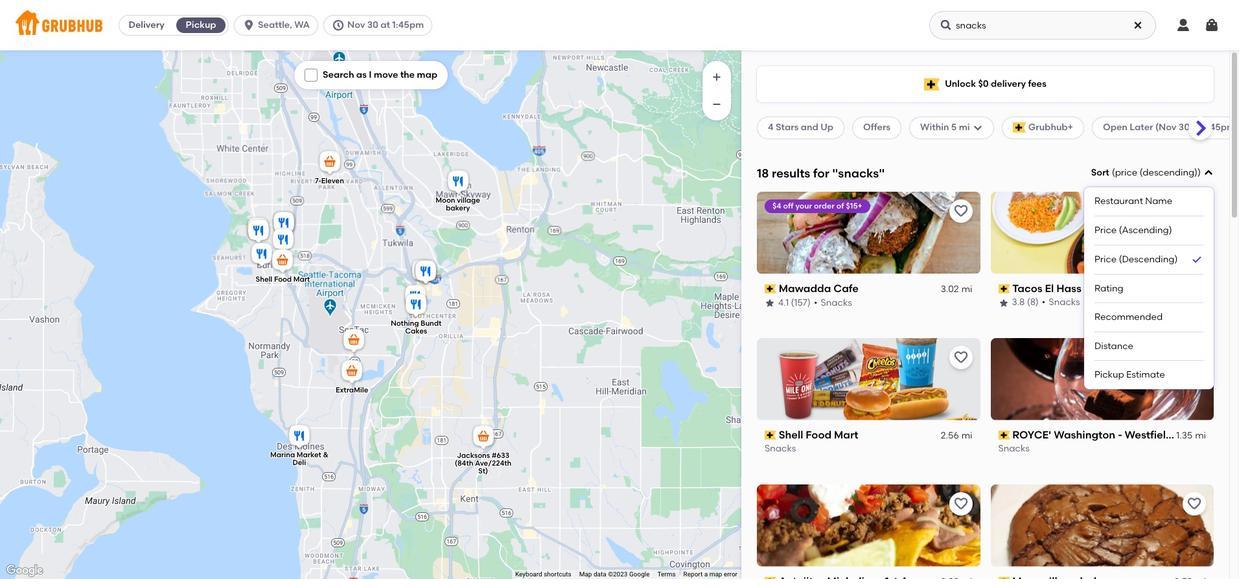 Task type: describe. For each thing, give the bounding box(es) containing it.
2.56
[[941, 431, 959, 442]]

1:45pm)
[[1204, 122, 1239, 133]]

food inside map region
[[274, 275, 292, 284]]

tacos el hass link
[[999, 282, 1207, 297]]

nov 30 at 1:45pm
[[348, 19, 424, 30]]

3.02 mi
[[941, 284, 973, 295]]

tacos el hass logo image
[[991, 192, 1214, 274]]

subscription pass image for tacos el hass
[[999, 285, 1010, 294]]

(157)
[[791, 297, 811, 308]]

sort
[[1092, 167, 1110, 178]]

star icon image for 3.8
[[999, 298, 1009, 308]]

moon village bakery
[[436, 196, 480, 212]]

star icon image for 4.1
[[765, 298, 775, 308]]

el
[[1046, 283, 1055, 295]]

price (ascending)
[[1095, 225, 1173, 236]]

royce'
[[1013, 429, 1052, 441]]

open later (nov 30 at 1:45pm)
[[1104, 122, 1239, 133]]

jamba image
[[410, 258, 436, 287]]

royce' washington - westfield southcenter 
[[1013, 429, 1240, 441]]

$15+
[[846, 202, 863, 211]]

• for (8)
[[1043, 297, 1046, 308]]

and
[[801, 122, 819, 133]]

marina market & deli image
[[287, 423, 313, 452]]

as
[[356, 69, 367, 80]]

village
[[457, 196, 480, 205]]

7-
[[315, 177, 321, 186]]

cafe
[[834, 283, 859, 295]]

(nov
[[1156, 122, 1177, 133]]

seattle, wa button
[[234, 15, 324, 36]]

-
[[1118, 429, 1123, 441]]

1.35 mi
[[1177, 431, 1207, 442]]

of
[[837, 202, 845, 211]]

marina market & deli
[[270, 451, 329, 467]]

0 vertical spatial save this restaurant image
[[953, 203, 969, 219]]

unlock
[[945, 78, 977, 89]]

moon village bakery logo image
[[991, 485, 1214, 567]]

grubhub+
[[1029, 122, 1074, 133]]

4.1 (157)
[[779, 297, 811, 308]]

1 vertical spatial map
[[710, 571, 723, 578]]

southcenter
[[1176, 429, 1239, 441]]

mawadda cafe
[[779, 283, 859, 295]]

$4 off your order of $15+
[[773, 202, 863, 211]]

recommended
[[1095, 312, 1163, 323]]

keyboard shortcuts
[[515, 571, 572, 578]]

the
[[400, 69, 415, 80]]

search as i move the map
[[323, 69, 438, 80]]

main navigation navigation
[[0, 0, 1240, 51]]

antojitos michalisco 1st ave logo image
[[757, 485, 981, 567]]

pickup button
[[174, 15, 228, 36]]

shell inside map region
[[256, 275, 273, 284]]

extramile
[[336, 387, 369, 395]]

auntie anne's image
[[413, 259, 439, 287]]

mi for royce' washington - westfield southcenter 
[[1196, 431, 1207, 442]]

4.1
[[779, 297, 789, 308]]

jacksons #633 (84th ave/224th st)
[[455, 452, 512, 476]]

nov
[[348, 19, 365, 30]]

price (descending) option
[[1095, 245, 1204, 275]]

check icon image
[[1191, 253, 1204, 266]]

up
[[821, 122, 834, 133]]

4
[[768, 122, 774, 133]]

sea tac marathon image
[[341, 327, 367, 356]]

1.35
[[1177, 431, 1193, 442]]

1 vertical spatial subscription pass image
[[765, 578, 777, 580]]

mawadda cafe image
[[271, 210, 297, 239]]

save this restaurant button for royce' washington - westfield southcenter mall logo
[[1183, 346, 1207, 369]]

(8)
[[1028, 297, 1039, 308]]

unlock $0 delivery fees
[[945, 78, 1047, 89]]

1 horizontal spatial shell
[[779, 429, 804, 441]]

subscription pass image for mawadda cafe
[[765, 285, 777, 294]]

jacksons
[[457, 452, 490, 460]]

pierro bakery image
[[270, 227, 296, 255]]

for
[[814, 166, 830, 181]]

nothing bundt cakes
[[391, 320, 442, 336]]

save this restaurant button for moon village bakery logo
[[1183, 493, 1207, 516]]

list box inside field
[[1095, 188, 1204, 390]]

rating
[[1095, 283, 1124, 294]]

mart inside map region
[[294, 275, 310, 284]]

2.56 mi
[[941, 431, 973, 442]]

moon village bakery image
[[445, 169, 471, 197]]

order
[[814, 202, 835, 211]]

moon
[[436, 196, 455, 205]]

7-eleven
[[315, 177, 344, 186]]

later
[[1130, 122, 1154, 133]]

bundt
[[421, 320, 442, 328]]

off
[[784, 202, 794, 211]]

• for (157)
[[814, 297, 818, 308]]

pickup for pickup
[[186, 19, 216, 30]]

delivery
[[129, 19, 165, 30]]

save this restaurant image for tacos el hass logo
[[1187, 203, 1203, 219]]

save this restaurant button for antojitos michalisco 1st ave logo
[[950, 493, 973, 516]]

svg image inside seattle, wa button
[[243, 19, 256, 32]]

Search for food, convenience, alcohol... search field
[[930, 11, 1157, 40]]

#633
[[492, 452, 510, 460]]

1 vertical spatial mart
[[834, 429, 859, 441]]

(descending)
[[1140, 167, 1198, 178]]

google
[[630, 571, 650, 578]]

5
[[952, 122, 957, 133]]

open
[[1104, 122, 1128, 133]]

keyboard
[[515, 571, 543, 578]]

i
[[369, 69, 372, 80]]

©2023
[[608, 571, 628, 578]]

cakes
[[405, 327, 427, 336]]

shortcuts
[[544, 571, 572, 578]]

fees
[[1029, 78, 1047, 89]]

save this restaurant image for shell food mart logo on the right bottom of page
[[953, 350, 969, 365]]

terms
[[658, 571, 676, 578]]

"snacks"
[[833, 166, 885, 181]]

shell food mart image
[[270, 248, 296, 276]]

mawadda
[[779, 283, 831, 295]]

3.8 (8)
[[1012, 297, 1039, 308]]

mi for shell food mart
[[962, 431, 973, 442]]

marina
[[270, 451, 295, 460]]



Task type: locate. For each thing, give the bounding box(es) containing it.
&
[[323, 451, 329, 460]]

$4
[[773, 202, 782, 211]]

(
[[1113, 167, 1116, 178]]

2 vertical spatial save this restaurant image
[[953, 496, 969, 512]]

pickup estimate
[[1095, 370, 1166, 381]]

0 vertical spatial subscription pass image
[[999, 431, 1010, 440]]

snacks
[[821, 297, 852, 308], [1049, 297, 1081, 308], [765, 444, 796, 455], [999, 444, 1030, 455]]

0 vertical spatial map
[[417, 69, 438, 80]]

svg image
[[1176, 18, 1192, 33], [332, 19, 345, 32], [940, 19, 953, 32], [307, 71, 315, 79]]

map
[[579, 571, 592, 578]]

4 stars and up
[[768, 122, 834, 133]]

price inside option
[[1095, 254, 1117, 265]]

map region
[[0, 0, 762, 580]]

extramile image
[[339, 359, 365, 387]]

• right (8)
[[1043, 297, 1046, 308]]

0 horizontal spatial • snacks
[[814, 297, 852, 308]]

shell food mart logo image
[[757, 338, 981, 421]]

1 horizontal spatial mart
[[834, 429, 859, 441]]

1 star icon image from the left
[[765, 298, 775, 308]]

0 horizontal spatial food
[[274, 275, 292, 284]]

mart down shell food mart logo on the right bottom of page
[[834, 429, 859, 441]]

restaurant name
[[1095, 196, 1173, 207]]

offers
[[864, 122, 891, 133]]

sort ( price (descending) )
[[1092, 167, 1201, 178]]

ave/224th
[[475, 459, 512, 468]]

• snacks down hass
[[1043, 297, 1081, 308]]

map data ©2023 google
[[579, 571, 650, 578]]

star icon image left 4.1
[[765, 298, 775, 308]]

svg image
[[1205, 18, 1220, 33], [243, 19, 256, 32], [1133, 20, 1144, 30], [973, 123, 983, 133], [1204, 168, 1214, 178]]

0 horizontal spatial map
[[417, 69, 438, 80]]

jacksons #633 (84th ave/224th st) image
[[471, 424, 497, 453]]

2 • from the left
[[1043, 297, 1046, 308]]

pickup down "distance" at the right
[[1095, 370, 1125, 381]]

1 vertical spatial shell
[[779, 429, 804, 441]]

mi right 3.02
[[962, 284, 973, 295]]

map
[[417, 69, 438, 80], [710, 571, 723, 578]]

nothing bundt cakes image
[[403, 292, 429, 320]]

save this restaurant image
[[1187, 203, 1203, 219], [953, 350, 969, 365], [953, 496, 969, 512]]

1:45pm
[[392, 19, 424, 30]]

report
[[684, 571, 703, 578]]

price for price (descending)
[[1095, 254, 1117, 265]]

distance
[[1095, 341, 1134, 352]]

estimate
[[1127, 370, 1166, 381]]

mi right 1.35
[[1196, 431, 1207, 442]]

0 horizontal spatial star icon image
[[765, 298, 775, 308]]

• snacks
[[814, 297, 852, 308], [1043, 297, 1081, 308]]

0 horizontal spatial mart
[[294, 275, 310, 284]]

1 horizontal spatial 30
[[1179, 122, 1190, 133]]

star icon image left 3.8
[[999, 298, 1009, 308]]

2 vertical spatial save this restaurant image
[[1187, 496, 1203, 512]]

subscription pass image left the royce'
[[999, 431, 1010, 440]]

shell food mart inside map region
[[256, 275, 310, 284]]

subscription pass image right error
[[765, 578, 777, 580]]

1 vertical spatial pickup
[[1095, 370, 1125, 381]]

2 • snacks from the left
[[1043, 297, 1081, 308]]

list box
[[1095, 188, 1204, 390]]

plus icon image
[[711, 71, 724, 84]]

pickup inside field
[[1095, 370, 1125, 381]]

0 vertical spatial mart
[[294, 275, 310, 284]]

1 • from the left
[[814, 297, 818, 308]]

subscription pass image inside tacos el hass link
[[999, 285, 1010, 294]]

0 vertical spatial 30
[[367, 19, 379, 30]]

pickup inside button
[[186, 19, 216, 30]]

•
[[814, 297, 818, 308], [1043, 297, 1046, 308]]

1 price from the top
[[1095, 225, 1117, 236]]

2 star icon image from the left
[[999, 298, 1009, 308]]

0 horizontal spatial pickup
[[186, 19, 216, 30]]

• down 'mawadda cafe'
[[814, 297, 818, 308]]

1 vertical spatial food
[[806, 429, 832, 441]]

0 horizontal spatial 30
[[367, 19, 379, 30]]

star icon image
[[765, 298, 775, 308], [999, 298, 1009, 308]]

ronnie's market image
[[249, 241, 275, 270]]

save this restaurant image
[[953, 203, 969, 219], [1187, 350, 1203, 365], [1187, 496, 1203, 512]]

royce' washington - westfield southcenter mall logo image
[[991, 338, 1214, 421]]

mi right 2.56
[[962, 431, 973, 442]]

results
[[772, 166, 811, 181]]

0 vertical spatial price
[[1095, 225, 1117, 236]]

0 horizontal spatial at
[[381, 19, 390, 30]]

3.8
[[1012, 297, 1025, 308]]

1 vertical spatial price
[[1095, 254, 1117, 265]]

save this restaurant button for tacos el hass logo
[[1183, 200, 1207, 223]]

minus icon image
[[711, 98, 724, 111]]

tacos el hass image
[[246, 218, 272, 246]]

(descending)
[[1119, 254, 1178, 265]]

None field
[[1085, 167, 1214, 390]]

at left 1:45pm
[[381, 19, 390, 30]]

shell food mart
[[256, 275, 310, 284], [779, 429, 859, 441]]

keyboard shortcuts button
[[515, 571, 572, 580]]

svg image inside nov 30 at 1:45pm button
[[332, 19, 345, 32]]

0 vertical spatial food
[[274, 275, 292, 284]]

google image
[[3, 563, 46, 580]]

2 price from the top
[[1095, 254, 1117, 265]]

30 inside button
[[367, 19, 379, 30]]

delivery button
[[119, 15, 174, 36]]

wa
[[295, 19, 310, 30]]

(ascending)
[[1119, 225, 1173, 236]]

move
[[374, 69, 398, 80]]

mi for mawadda cafe
[[962, 284, 973, 295]]

30 right the "nov"
[[367, 19, 379, 30]]

grubhub plus flag logo image for unlock $0 delivery fees
[[925, 78, 940, 90]]

1 horizontal spatial pickup
[[1095, 370, 1125, 381]]

grubhub plus flag logo image left grubhub+
[[1013, 123, 1026, 133]]

at
[[381, 19, 390, 30], [1193, 122, 1202, 133]]

name
[[1146, 196, 1173, 207]]

at inside button
[[381, 19, 390, 30]]

deli
[[293, 459, 306, 467]]

0 vertical spatial pickup
[[186, 19, 216, 30]]

0 horizontal spatial shell food mart
[[256, 275, 310, 284]]

royce' washington - westfield southcenter mall image
[[413, 259, 439, 287]]

food
[[274, 275, 292, 284], [806, 429, 832, 441]]

(84th
[[455, 459, 474, 468]]

nothing
[[391, 320, 419, 328]]

price (descending)
[[1095, 254, 1178, 265]]

price for price (ascending)
[[1095, 225, 1117, 236]]

save this restaurant image for moon village bakery logo
[[1187, 496, 1203, 512]]

search
[[323, 69, 354, 80]]

report a map error
[[684, 571, 738, 578]]

save this restaurant button for shell food mart logo on the right bottom of page
[[950, 346, 973, 369]]

svg image inside field
[[1204, 168, 1214, 178]]

terms link
[[658, 571, 676, 578]]

restaurant
[[1095, 196, 1144, 207]]

7 eleven image
[[317, 149, 343, 178]]

subscription pass image
[[765, 285, 777, 294], [999, 285, 1010, 294], [765, 431, 777, 440], [999, 578, 1010, 580]]

1 horizontal spatial subscription pass image
[[999, 431, 1010, 440]]

• snacks for 3.8 (8)
[[1043, 297, 1081, 308]]

0 vertical spatial shell
[[256, 275, 273, 284]]

bakery
[[446, 204, 470, 212]]

save this restaurant image for antojitos michalisco 1st ave logo
[[953, 496, 969, 512]]

list box containing restaurant name
[[1095, 188, 1204, 390]]

grubhub plus flag logo image left unlock
[[925, 78, 940, 90]]

save this restaurant image for royce' washington - westfield southcenter mall logo
[[1187, 350, 1203, 365]]

0 vertical spatial grubhub plus flag logo image
[[925, 78, 940, 90]]

seattle,
[[258, 19, 292, 30]]

mart down the 'pierro bakery' "image"
[[294, 275, 310, 284]]

1 horizontal spatial star icon image
[[999, 298, 1009, 308]]

none field containing sort
[[1085, 167, 1214, 390]]

• snacks for 4.1 (157)
[[814, 297, 852, 308]]

map right a
[[710, 571, 723, 578]]

pickup for pickup estimate
[[1095, 370, 1125, 381]]

1 vertical spatial shell food mart
[[779, 429, 859, 441]]

tacos el hass
[[1013, 283, 1082, 295]]

market
[[297, 451, 321, 460]]

1 horizontal spatial •
[[1043, 297, 1046, 308]]

0 vertical spatial at
[[381, 19, 390, 30]]

happy lemon image
[[403, 283, 429, 312]]

pickup right delivery button
[[186, 19, 216, 30]]

error
[[724, 571, 738, 578]]

1 vertical spatial save this restaurant image
[[953, 350, 969, 365]]

• snacks down the cafe
[[814, 297, 852, 308]]

0 horizontal spatial shell
[[256, 275, 273, 284]]

1 vertical spatial save this restaurant image
[[1187, 350, 1203, 365]]

price down restaurant
[[1095, 225, 1117, 236]]

30 right (nov
[[1179, 122, 1190, 133]]

hass
[[1057, 283, 1082, 295]]

1 horizontal spatial • snacks
[[1043, 297, 1081, 308]]

0 horizontal spatial subscription pass image
[[765, 578, 777, 580]]

0 horizontal spatial grubhub plus flag logo image
[[925, 78, 940, 90]]

at left 1:45pm)
[[1193, 122, 1202, 133]]

0 horizontal spatial •
[[814, 297, 818, 308]]

price up rating on the right
[[1095, 254, 1117, 265]]

1 horizontal spatial map
[[710, 571, 723, 578]]

tacos
[[1013, 283, 1043, 295]]

1 vertical spatial grubhub plus flag logo image
[[1013, 123, 1026, 133]]

1 horizontal spatial food
[[806, 429, 832, 441]]

subscription pass image
[[999, 431, 1010, 440], [765, 578, 777, 580]]

within 5 mi
[[921, 122, 970, 133]]

0 vertical spatial save this restaurant image
[[1187, 203, 1203, 219]]

grubhub plus flag logo image for grubhub+
[[1013, 123, 1026, 133]]

map right the
[[417, 69, 438, 80]]

1 horizontal spatial shell food mart
[[779, 429, 859, 441]]

pickup
[[186, 19, 216, 30], [1095, 370, 1125, 381]]

your
[[796, 202, 813, 211]]

dairy queen image
[[245, 216, 271, 244]]

grubhub plus flag logo image
[[925, 78, 940, 90], [1013, 123, 1026, 133]]

1 vertical spatial at
[[1193, 122, 1202, 133]]

antojitos michalisco 1st ave image
[[271, 210, 297, 239]]

1 vertical spatial 30
[[1179, 122, 1190, 133]]

1 • snacks from the left
[[814, 297, 852, 308]]

30
[[367, 19, 379, 30], [1179, 122, 1190, 133]]

data
[[594, 571, 607, 578]]

1 horizontal spatial at
[[1193, 122, 1202, 133]]

nov 30 at 1:45pm button
[[324, 15, 438, 36]]

subscription pass image for shell food mart
[[765, 431, 777, 440]]

0 vertical spatial shell food mart
[[256, 275, 310, 284]]

mi right "5"
[[959, 122, 970, 133]]

1 horizontal spatial grubhub plus flag logo image
[[1013, 123, 1026, 133]]

mawadda cafe logo image
[[757, 192, 981, 274]]



Task type: vqa. For each thing, say whether or not it's contained in the screenshot.
leftmost RICE
no



